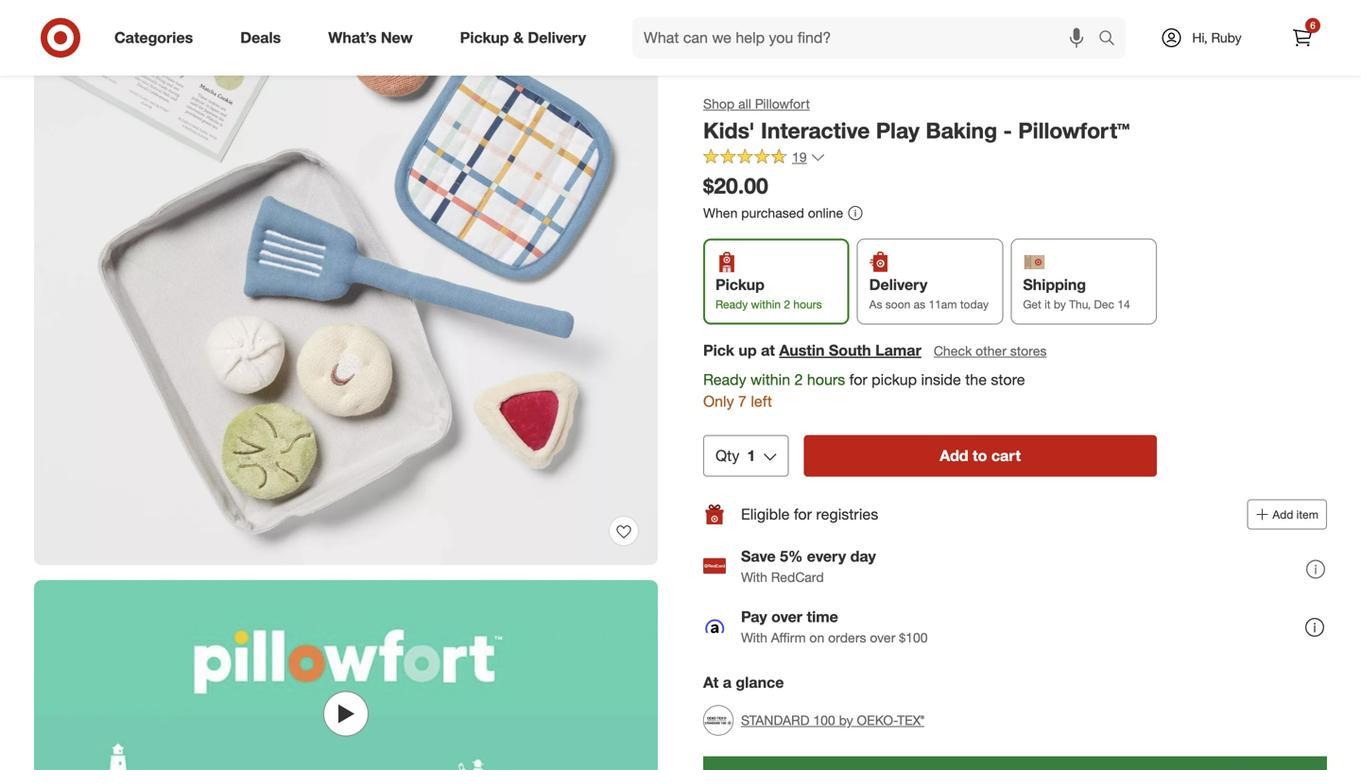 Task type: describe. For each thing, give the bounding box(es) containing it.
store
[[991, 371, 1025, 389]]

pick
[[703, 341, 735, 360]]

oeko-
[[857, 712, 897, 729]]

check other stores button
[[933, 341, 1048, 362]]

the
[[966, 371, 987, 389]]

pickup for &
[[460, 28, 509, 47]]

shop
[[703, 95, 735, 112]]

advertisement region
[[703, 757, 1327, 771]]

19 link
[[703, 148, 826, 170]]

on
[[810, 630, 825, 646]]

interactive
[[761, 117, 870, 144]]

check
[[934, 343, 972, 359]]

delivery inside delivery as soon as 11am today
[[869, 276, 928, 294]]

$20.00
[[703, 173, 768, 199]]

What can we help you find? suggestions appear below search field
[[633, 17, 1103, 59]]

2 inside ready within 2 hours for pickup inside the store only 7 left
[[795, 371, 803, 389]]

11am
[[929, 297, 957, 311]]

purchased
[[741, 205, 804, 221]]

5%
[[780, 547, 803, 566]]

shop all pillowfort kids' interactive play baking - pillowfort™
[[703, 95, 1130, 144]]

&
[[513, 28, 524, 47]]

time
[[807, 608, 838, 626]]

at a glance
[[703, 673, 784, 692]]

today
[[960, 297, 989, 311]]

get
[[1023, 297, 1042, 311]]

all
[[738, 95, 751, 112]]

pickup & delivery
[[460, 28, 586, 47]]

within inside ready within 2 hours for pickup inside the store only 7 left
[[751, 371, 790, 389]]

search
[[1090, 30, 1136, 49]]

by inside button
[[839, 712, 853, 729]]

ruby
[[1212, 29, 1242, 46]]

14
[[1118, 297, 1130, 311]]

at
[[703, 673, 719, 692]]

pillowfort
[[755, 95, 810, 112]]

add to cart
[[940, 447, 1021, 465]]

1 horizontal spatial over
[[870, 630, 896, 646]]

dec
[[1094, 297, 1115, 311]]

a
[[723, 673, 732, 692]]

shipping get it by thu, dec 14
[[1023, 276, 1130, 311]]

south
[[829, 341, 871, 360]]

pickup ready within 2 hours
[[716, 276, 822, 311]]

check other stores
[[934, 343, 1047, 359]]

eligible for registries
[[741, 505, 879, 524]]

-
[[1004, 117, 1012, 144]]

other
[[976, 343, 1007, 359]]

what's new
[[328, 28, 413, 47]]

kids&#39; interactive play baking - pillowfort&#8482;, 2 of 5, play video image
[[34, 580, 658, 771]]

6 link
[[1282, 17, 1324, 59]]

stores
[[1010, 343, 1047, 359]]

affirm
[[771, 630, 806, 646]]

pay over time with affirm on orders over $100
[[741, 608, 928, 646]]

when
[[703, 205, 738, 221]]

austin south lamar button
[[779, 340, 922, 362]]

up
[[739, 341, 757, 360]]

to
[[973, 447, 987, 465]]

only
[[703, 392, 734, 411]]

add item button
[[1247, 499, 1327, 530]]

ready inside pickup ready within 2 hours
[[716, 297, 748, 311]]

lamar
[[876, 341, 922, 360]]

baking
[[926, 117, 998, 144]]

standard 100 by oeko-tex®
[[741, 712, 925, 729]]

as
[[914, 297, 926, 311]]

categories link
[[98, 17, 217, 59]]

kids&#39; interactive play baking - pillowfort&#8482;, 1 of 5 image
[[34, 0, 658, 565]]

deals
[[240, 28, 281, 47]]

new
[[381, 28, 413, 47]]

pickup
[[872, 371, 917, 389]]

it
[[1045, 297, 1051, 311]]

7
[[738, 392, 747, 411]]

by inside shipping get it by thu, dec 14
[[1054, 297, 1066, 311]]

1
[[747, 447, 756, 465]]

qty
[[716, 447, 740, 465]]

day
[[851, 547, 876, 566]]

when purchased online
[[703, 205, 844, 221]]

inside
[[921, 371, 961, 389]]

deals link
[[224, 17, 305, 59]]

pick up at austin south lamar
[[703, 341, 922, 360]]



Task type: vqa. For each thing, say whether or not it's contained in the screenshot.
Just on the bottom left of page
no



Task type: locate. For each thing, give the bounding box(es) containing it.
left
[[751, 392, 772, 411]]

over up affirm
[[772, 608, 803, 626]]

0 horizontal spatial pickup
[[460, 28, 509, 47]]

0 horizontal spatial for
[[794, 505, 812, 524]]

0 vertical spatial over
[[772, 608, 803, 626]]

0 vertical spatial by
[[1054, 297, 1066, 311]]

add left to
[[940, 447, 969, 465]]

kids'
[[703, 117, 755, 144]]

search button
[[1090, 17, 1136, 62]]

19
[[792, 149, 807, 166]]

hours inside ready within 2 hours for pickup inside the store only 7 left
[[807, 371, 845, 389]]

ready within 2 hours for pickup inside the store only 7 left
[[703, 371, 1025, 411]]

by right it
[[1054, 297, 1066, 311]]

1 vertical spatial with
[[741, 630, 768, 646]]

1 horizontal spatial add
[[1273, 507, 1294, 522]]

for inside ready within 2 hours for pickup inside the store only 7 left
[[850, 371, 868, 389]]

what's new link
[[312, 17, 436, 59]]

2 with from the top
[[741, 630, 768, 646]]

soon
[[886, 297, 911, 311]]

1 vertical spatial ready
[[703, 371, 746, 389]]

ready
[[716, 297, 748, 311], [703, 371, 746, 389]]

pillowfort™
[[1018, 117, 1130, 144]]

online
[[808, 205, 844, 221]]

for
[[850, 371, 868, 389], [794, 505, 812, 524]]

pickup left '&'
[[460, 28, 509, 47]]

ready up "pick"
[[716, 297, 748, 311]]

0 vertical spatial delivery
[[528, 28, 586, 47]]

hours up pick up at austin south lamar
[[794, 297, 822, 311]]

over left $100
[[870, 630, 896, 646]]

pickup inside pickup ready within 2 hours
[[716, 276, 765, 294]]

play
[[876, 117, 920, 144]]

2 inside pickup ready within 2 hours
[[784, 297, 790, 311]]

hours down pick up at austin south lamar
[[807, 371, 845, 389]]

1 vertical spatial for
[[794, 505, 812, 524]]

what's
[[328, 28, 377, 47]]

add inside 'button'
[[1273, 507, 1294, 522]]

0 vertical spatial for
[[850, 371, 868, 389]]

0 horizontal spatial delivery
[[528, 28, 586, 47]]

registries
[[816, 505, 879, 524]]

standard 100 by oeko-tex® button
[[703, 700, 925, 741]]

by
[[1054, 297, 1066, 311], [839, 712, 853, 729]]

orders
[[828, 630, 866, 646]]

add inside button
[[940, 447, 969, 465]]

add item
[[1273, 507, 1319, 522]]

0 vertical spatial ready
[[716, 297, 748, 311]]

1 vertical spatial hours
[[807, 371, 845, 389]]

pickup
[[460, 28, 509, 47], [716, 276, 765, 294]]

with inside save 5% every day with redcard
[[741, 569, 768, 586]]

with down 'save'
[[741, 569, 768, 586]]

1 vertical spatial within
[[751, 371, 790, 389]]

1 vertical spatial over
[[870, 630, 896, 646]]

2 down austin
[[795, 371, 803, 389]]

6
[[1311, 19, 1316, 31]]

thu,
[[1069, 297, 1091, 311]]

2 within from the top
[[751, 371, 790, 389]]

0 vertical spatial within
[[751, 297, 781, 311]]

qty 1
[[716, 447, 756, 465]]

hours
[[794, 297, 822, 311], [807, 371, 845, 389]]

categories
[[114, 28, 193, 47]]

glance
[[736, 673, 784, 692]]

100
[[813, 712, 835, 729]]

by right 100
[[839, 712, 853, 729]]

for down austin south lamar button
[[850, 371, 868, 389]]

1 vertical spatial 2
[[795, 371, 803, 389]]

$100
[[899, 630, 928, 646]]

0 vertical spatial add
[[940, 447, 969, 465]]

add for add to cart
[[940, 447, 969, 465]]

delivery
[[528, 28, 586, 47], [869, 276, 928, 294]]

0 vertical spatial with
[[741, 569, 768, 586]]

ready inside ready within 2 hours for pickup inside the store only 7 left
[[703, 371, 746, 389]]

2
[[784, 297, 790, 311], [795, 371, 803, 389]]

0 vertical spatial hours
[[794, 297, 822, 311]]

delivery right '&'
[[528, 28, 586, 47]]

0 horizontal spatial 2
[[784, 297, 790, 311]]

cart
[[992, 447, 1021, 465]]

1 vertical spatial pickup
[[716, 276, 765, 294]]

add
[[940, 447, 969, 465], [1273, 507, 1294, 522]]

1 horizontal spatial for
[[850, 371, 868, 389]]

at
[[761, 341, 775, 360]]

with down pay
[[741, 630, 768, 646]]

redcard
[[771, 569, 824, 586]]

1 horizontal spatial by
[[1054, 297, 1066, 311]]

pickup up 'up'
[[716, 276, 765, 294]]

1 vertical spatial delivery
[[869, 276, 928, 294]]

1 vertical spatial add
[[1273, 507, 1294, 522]]

eligible
[[741, 505, 790, 524]]

1 vertical spatial by
[[839, 712, 853, 729]]

save 5% every day with redcard
[[741, 547, 876, 586]]

within up "at"
[[751, 297, 781, 311]]

within up left
[[751, 371, 790, 389]]

delivery up soon
[[869, 276, 928, 294]]

hours inside pickup ready within 2 hours
[[794, 297, 822, 311]]

hi,
[[1192, 29, 1208, 46]]

as
[[869, 297, 882, 311]]

save
[[741, 547, 776, 566]]

pay
[[741, 608, 767, 626]]

tex®
[[897, 712, 925, 729]]

for right eligible
[[794, 505, 812, 524]]

0 vertical spatial 2
[[784, 297, 790, 311]]

pickup & delivery link
[[444, 17, 610, 59]]

within inside pickup ready within 2 hours
[[751, 297, 781, 311]]

pickup for ready
[[716, 276, 765, 294]]

ready up the 'only'
[[703, 371, 746, 389]]

with inside pay over time with affirm on orders over $100
[[741, 630, 768, 646]]

add to cart button
[[804, 435, 1157, 477]]

standard
[[741, 712, 810, 729]]

add for add item
[[1273, 507, 1294, 522]]

delivery as soon as 11am today
[[869, 276, 989, 311]]

0 horizontal spatial add
[[940, 447, 969, 465]]

1 within from the top
[[751, 297, 781, 311]]

every
[[807, 547, 846, 566]]

item
[[1297, 507, 1319, 522]]

0 vertical spatial pickup
[[460, 28, 509, 47]]

0 horizontal spatial by
[[839, 712, 853, 729]]

2 up austin
[[784, 297, 790, 311]]

shipping
[[1023, 276, 1086, 294]]

hi, ruby
[[1192, 29, 1242, 46]]

add left "item"
[[1273, 507, 1294, 522]]

0 horizontal spatial over
[[772, 608, 803, 626]]

1 horizontal spatial 2
[[795, 371, 803, 389]]

1 horizontal spatial pickup
[[716, 276, 765, 294]]

1 with from the top
[[741, 569, 768, 586]]

over
[[772, 608, 803, 626], [870, 630, 896, 646]]

1 horizontal spatial delivery
[[869, 276, 928, 294]]



